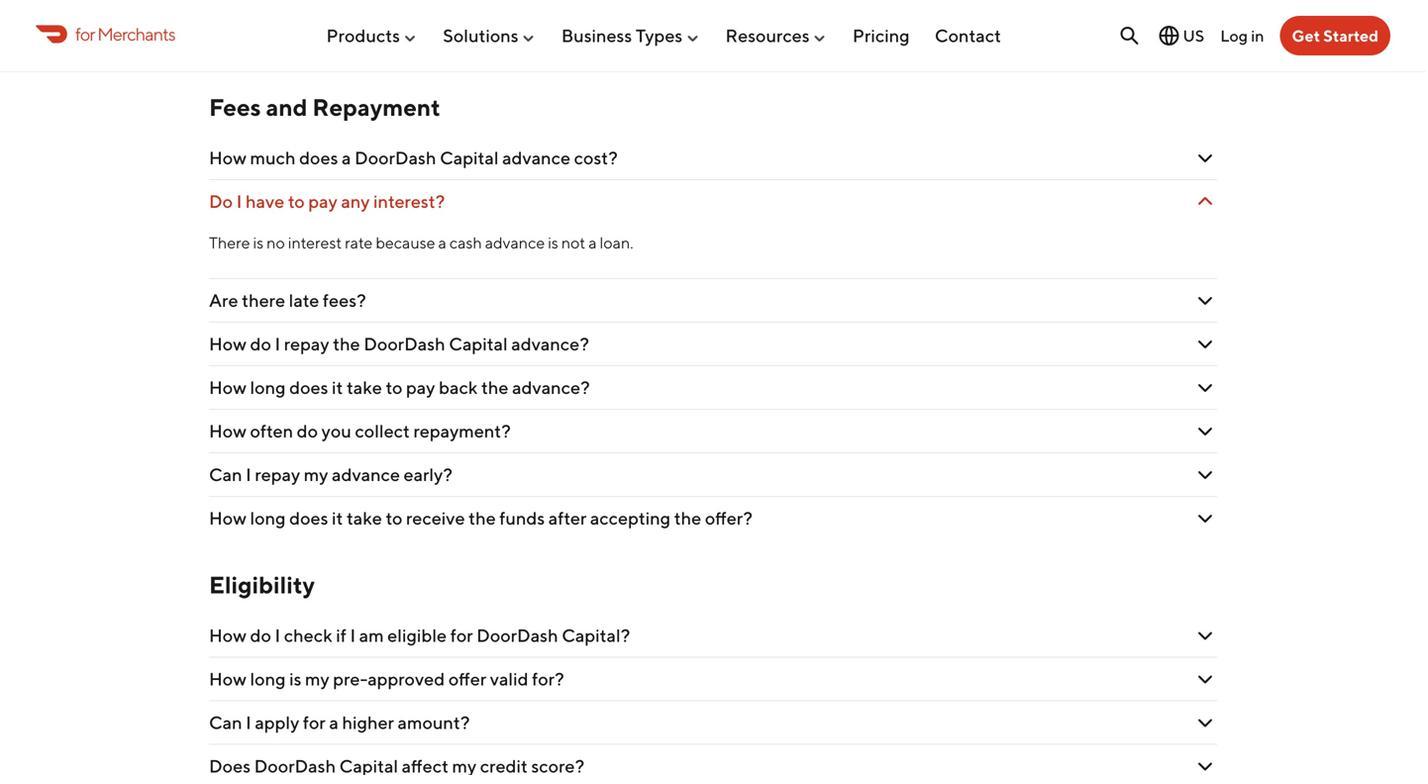 Task type: locate. For each thing, give the bounding box(es) containing it.
it down can i repay my advance early?
[[332, 508, 343, 529]]

doordash up how long does it take to pay back the advance?
[[364, 333, 445, 355]]

2 horizontal spatial for
[[450, 625, 473, 647]]

1 vertical spatial for
[[450, 625, 473, 647]]

how do i repay the doordash capital advance?
[[209, 333, 589, 355]]

2 chevron down image from the top
[[1194, 146, 1217, 170]]

the left offer?
[[674, 508, 702, 529]]

repay down late
[[284, 333, 329, 355]]

2 vertical spatial long
[[250, 669, 286, 690]]

2 vertical spatial advance
[[332, 464, 400, 486]]

to left receive
[[386, 508, 403, 529]]

what is parafin?
[[209, 30, 341, 51]]

repay
[[284, 333, 329, 355], [255, 464, 300, 486]]

1 it from the top
[[332, 377, 343, 398]]

2 vertical spatial for
[[303, 712, 326, 734]]

1 vertical spatial can
[[209, 712, 242, 734]]

1 take from the top
[[347, 377, 382, 398]]

offer?
[[705, 508, 753, 529]]

6 how from the top
[[209, 625, 247, 647]]

pricing
[[853, 25, 910, 46]]

1 vertical spatial it
[[332, 508, 343, 529]]

1 vertical spatial my
[[305, 669, 330, 690]]

it up you
[[332, 377, 343, 398]]

0 vertical spatial repay
[[284, 333, 329, 355]]

2 can from the top
[[209, 712, 242, 734]]

no
[[267, 233, 285, 252]]

does for how long does it take to pay back the advance?
[[289, 377, 328, 398]]

for merchants
[[75, 23, 175, 44]]

my down you
[[304, 464, 328, 486]]

accepting
[[590, 508, 671, 529]]

0 vertical spatial do
[[250, 333, 271, 355]]

chevron down image
[[1194, 29, 1217, 53], [1194, 146, 1217, 170], [1194, 190, 1217, 214], [1194, 420, 1217, 443], [1194, 463, 1217, 487], [1194, 507, 1217, 531], [1194, 624, 1217, 648], [1194, 711, 1217, 735]]

1 vertical spatial to
[[386, 377, 403, 398]]

0 vertical spatial does
[[299, 147, 338, 169]]

advance
[[502, 147, 571, 169], [485, 233, 545, 252], [332, 464, 400, 486]]

0 horizontal spatial pay
[[308, 191, 338, 212]]

long up apply
[[250, 669, 286, 690]]

a
[[342, 147, 351, 169], [438, 233, 447, 252], [589, 233, 597, 252], [329, 712, 339, 734]]

do left you
[[297, 421, 318, 442]]

0 vertical spatial it
[[332, 377, 343, 398]]

3 how from the top
[[209, 377, 247, 398]]

1 horizontal spatial pay
[[406, 377, 435, 398]]

is
[[258, 30, 271, 51], [253, 233, 264, 252], [548, 233, 559, 252], [289, 669, 302, 690]]

often
[[250, 421, 293, 442]]

3 long from the top
[[250, 669, 286, 690]]

1 chevron down image from the top
[[1194, 289, 1217, 313]]

can for can i apply for a higher amount?
[[209, 712, 242, 734]]

for up offer
[[450, 625, 473, 647]]

1 long from the top
[[250, 377, 286, 398]]

0 vertical spatial long
[[250, 377, 286, 398]]

for?
[[532, 669, 564, 690]]

to down "how do i repay the doordash capital advance?"
[[386, 377, 403, 398]]

5 chevron down image from the top
[[1194, 755, 1217, 776]]

5 how from the top
[[209, 508, 247, 529]]

2 vertical spatial to
[[386, 508, 403, 529]]

2 take from the top
[[347, 508, 382, 529]]

advance?
[[511, 333, 589, 355], [512, 377, 590, 398]]

the left funds
[[469, 508, 496, 529]]

to right have
[[288, 191, 305, 212]]

take up the how often do you collect repayment?
[[347, 377, 382, 398]]

capital up back
[[449, 333, 508, 355]]

chevron down image for how long does it take to receive the funds after accepting the offer?
[[1194, 507, 1217, 531]]

for right apply
[[303, 712, 326, 734]]

to
[[288, 191, 305, 212], [386, 377, 403, 398], [386, 508, 403, 529]]

receive
[[406, 508, 465, 529]]

types
[[636, 25, 683, 46]]

1 vertical spatial capital
[[449, 333, 508, 355]]

the
[[333, 333, 360, 355], [481, 377, 509, 398], [469, 508, 496, 529], [674, 508, 702, 529]]

0 vertical spatial can
[[209, 464, 242, 486]]

i down the 'often'
[[246, 464, 251, 486]]

get
[[1292, 26, 1320, 45]]

2 it from the top
[[332, 508, 343, 529]]

and
[[266, 93, 308, 121]]

1 vertical spatial long
[[250, 508, 286, 529]]

chevron down image for how often do you collect repayment?
[[1194, 420, 1217, 443]]

3 chevron down image from the top
[[1194, 190, 1217, 214]]

1 vertical spatial does
[[289, 377, 328, 398]]

the down fees?
[[333, 333, 360, 355]]

0 vertical spatial advance?
[[511, 333, 589, 355]]

pre-
[[333, 669, 368, 690]]

how for how much does a doordash capital advance cost?
[[209, 147, 247, 169]]

chevron down image for how do i check if i am eligible for doordash capital?
[[1194, 624, 1217, 648]]

collect
[[355, 421, 410, 442]]

do down there
[[250, 333, 271, 355]]

back
[[439, 377, 478, 398]]

4 chevron down image from the top
[[1194, 668, 1217, 692]]

0 horizontal spatial for
[[75, 23, 95, 44]]

chevron down image
[[1194, 289, 1217, 313], [1194, 332, 1217, 356], [1194, 376, 1217, 400], [1194, 668, 1217, 692], [1194, 755, 1217, 776]]

2 how from the top
[[209, 333, 247, 355]]

contact
[[935, 25, 1001, 46]]

for
[[75, 23, 95, 44], [450, 625, 473, 647], [303, 712, 326, 734]]

there
[[209, 233, 250, 252]]

1 chevron down image from the top
[[1194, 29, 1217, 53]]

a up the any at the left top of page
[[342, 147, 351, 169]]

2 vertical spatial does
[[289, 508, 328, 529]]

can i repay my advance early?
[[209, 464, 453, 486]]

capital up 'interest?' at the left
[[440, 147, 499, 169]]

how
[[209, 147, 247, 169], [209, 333, 247, 355], [209, 377, 247, 398], [209, 421, 247, 442], [209, 508, 247, 529], [209, 625, 247, 647], [209, 669, 247, 690]]

repayment
[[312, 93, 441, 121]]

repayment?
[[414, 421, 511, 442]]

5 chevron down image from the top
[[1194, 463, 1217, 487]]

take down can i repay my advance early?
[[347, 508, 382, 529]]

3 chevron down image from the top
[[1194, 376, 1217, 400]]

doordash up 'interest?' at the left
[[355, 147, 436, 169]]

pay left the any at the left top of page
[[308, 191, 338, 212]]

capital
[[440, 147, 499, 169], [449, 333, 508, 355]]

does
[[299, 147, 338, 169], [289, 377, 328, 398], [289, 508, 328, 529]]

you
[[322, 421, 351, 442]]

how do i check if i am eligible for doordash capital?
[[209, 625, 630, 647]]

repay down the 'often'
[[255, 464, 300, 486]]

how long does it take to receive the funds after accepting the offer?
[[209, 508, 753, 529]]

do i have to pay any interest?
[[209, 191, 445, 212]]

any
[[341, 191, 370, 212]]

0 vertical spatial doordash
[[355, 147, 436, 169]]

chevron down image for how much does a doordash capital advance cost?
[[1194, 146, 1217, 170]]

take
[[347, 377, 382, 398], [347, 508, 382, 529]]

1 can from the top
[[209, 464, 242, 486]]

get started button
[[1280, 16, 1391, 55]]

1 vertical spatial repay
[[255, 464, 300, 486]]

after
[[549, 508, 587, 529]]

i
[[236, 191, 242, 212], [275, 333, 280, 355], [246, 464, 251, 486], [275, 625, 280, 647], [350, 625, 356, 647], [246, 712, 251, 734]]

1 vertical spatial take
[[347, 508, 382, 529]]

valid
[[490, 669, 529, 690]]

products link
[[326, 17, 418, 54]]

7 chevron down image from the top
[[1194, 624, 1217, 648]]

doordash up valid
[[477, 625, 558, 647]]

for left merchants
[[75, 23, 95, 44]]

can
[[209, 464, 242, 486], [209, 712, 242, 734]]

much
[[250, 147, 296, 169]]

pay
[[308, 191, 338, 212], [406, 377, 435, 398]]

1 vertical spatial pay
[[406, 377, 435, 398]]

does down can i repay my advance early?
[[289, 508, 328, 529]]

8 chevron down image from the top
[[1194, 711, 1217, 735]]

how long does it take to pay back the advance?
[[209, 377, 590, 398]]

does up you
[[289, 377, 328, 398]]

eligible
[[387, 625, 447, 647]]

advance right cash
[[485, 233, 545, 252]]

1 vertical spatial advance?
[[512, 377, 590, 398]]

0 vertical spatial take
[[347, 377, 382, 398]]

2 long from the top
[[250, 508, 286, 529]]

my left pre- at the left
[[305, 669, 330, 690]]

started
[[1324, 26, 1379, 45]]

pay left back
[[406, 377, 435, 398]]

solutions link
[[443, 17, 536, 54]]

how for how long is my pre-approved offer valid for?
[[209, 669, 247, 690]]

long up the 'often'
[[250, 377, 286, 398]]

long
[[250, 377, 286, 398], [250, 508, 286, 529], [250, 669, 286, 690]]

7 how from the top
[[209, 669, 247, 690]]

because
[[376, 233, 435, 252]]

i left the check
[[275, 625, 280, 647]]

how often do you collect repayment?
[[209, 421, 514, 442]]

check
[[284, 625, 332, 647]]

4 chevron down image from the top
[[1194, 420, 1217, 443]]

0 vertical spatial advance
[[502, 147, 571, 169]]

do
[[250, 333, 271, 355], [297, 421, 318, 442], [250, 625, 271, 647]]

4 how from the top
[[209, 421, 247, 442]]

long for how long does it take to receive the funds after accepting the offer?
[[250, 508, 286, 529]]

how much does a doordash capital advance cost?
[[209, 147, 618, 169]]

my for pre-
[[305, 669, 330, 690]]

advance left cost?
[[502, 147, 571, 169]]

advance down the how often do you collect repayment?
[[332, 464, 400, 486]]

1 vertical spatial do
[[297, 421, 318, 442]]

chevron down image inside button
[[1194, 755, 1217, 776]]

my
[[304, 464, 328, 486], [305, 669, 330, 690]]

take for pay
[[347, 377, 382, 398]]

1 how from the top
[[209, 147, 247, 169]]

2 chevron down image from the top
[[1194, 332, 1217, 356]]

does up do i have to pay any interest?
[[299, 147, 338, 169]]

0 vertical spatial my
[[304, 464, 328, 486]]

do left the check
[[250, 625, 271, 647]]

0 vertical spatial to
[[288, 191, 305, 212]]

long up 'eligibility'
[[250, 508, 286, 529]]

6 chevron down image from the top
[[1194, 507, 1217, 531]]

2 vertical spatial do
[[250, 625, 271, 647]]



Task type: vqa. For each thing, say whether or not it's contained in the screenshot.
"An"
no



Task type: describe. For each thing, give the bounding box(es) containing it.
get started
[[1292, 26, 1379, 45]]

loan.
[[600, 233, 634, 252]]

a right not
[[589, 233, 597, 252]]

can i apply for a higher amount?
[[209, 712, 473, 734]]

for merchants link
[[36, 21, 175, 47]]

have
[[246, 191, 285, 212]]

chevron down image for do i have to pay any interest?
[[1194, 190, 1217, 214]]

offer
[[449, 669, 487, 690]]

i down are there late fees? on the top of page
[[275, 333, 280, 355]]

chevron down image for valid
[[1194, 668, 1217, 692]]

it for receive
[[332, 508, 343, 529]]

how for how long does it take to receive the funds after accepting the offer?
[[209, 508, 247, 529]]

interest?
[[373, 191, 445, 212]]

us
[[1183, 26, 1205, 45]]

log in
[[1221, 26, 1264, 45]]

can for can i repay my advance early?
[[209, 464, 242, 486]]

is right what
[[258, 30, 271, 51]]

capital?
[[562, 625, 630, 647]]

is left not
[[548, 233, 559, 252]]

pricing link
[[853, 17, 910, 54]]

log in link
[[1221, 26, 1264, 45]]

resources
[[726, 25, 810, 46]]

chevron down image for advance?
[[1194, 332, 1217, 356]]

i left apply
[[246, 712, 251, 734]]

to for pay
[[386, 377, 403, 398]]

chevron down button
[[209, 746, 1217, 776]]

1 vertical spatial advance
[[485, 233, 545, 252]]

how long is my pre-approved offer valid for?
[[209, 669, 564, 690]]

chevron down image for can i apply for a higher amount?
[[1194, 711, 1217, 735]]

contact link
[[935, 17, 1001, 54]]

are there late fees?
[[209, 290, 370, 311]]

how for how do i repay the doordash capital advance?
[[209, 333, 247, 355]]

0 vertical spatial capital
[[440, 147, 499, 169]]

to for receive
[[386, 508, 403, 529]]

how for how often do you collect repayment?
[[209, 421, 247, 442]]

globe line image
[[1157, 24, 1181, 48]]

1 vertical spatial doordash
[[364, 333, 445, 355]]

it for pay
[[332, 377, 343, 398]]

i right if
[[350, 625, 356, 647]]

how for how do i check if i am eligible for doordash capital?
[[209, 625, 247, 647]]

eligibility
[[209, 571, 315, 599]]

approved
[[368, 669, 445, 690]]

solutions
[[443, 25, 519, 46]]

amount?
[[398, 712, 470, 734]]

business types
[[562, 25, 683, 46]]

rate
[[345, 233, 373, 252]]

i right do on the left of the page
[[236, 191, 242, 212]]

does for how long does it take to receive the funds after accepting the offer?
[[289, 508, 328, 529]]

fees and repayment
[[209, 93, 441, 121]]

take for receive
[[347, 508, 382, 529]]

apply
[[255, 712, 299, 734]]

parafin?
[[274, 30, 341, 51]]

fees?
[[323, 290, 366, 311]]

a left the higher
[[329, 712, 339, 734]]

there
[[242, 290, 285, 311]]

0 vertical spatial pay
[[308, 191, 338, 212]]

fees
[[209, 93, 261, 121]]

interest
[[288, 233, 342, 252]]

products
[[326, 25, 400, 46]]

business
[[562, 25, 632, 46]]

the right back
[[481, 377, 509, 398]]

1 horizontal spatial for
[[303, 712, 326, 734]]

early?
[[404, 464, 453, 486]]

there is no interest rate because a cash advance is not a loan.
[[209, 233, 637, 252]]

chevron down image for back
[[1194, 376, 1217, 400]]

are
[[209, 290, 238, 311]]

long for how long does it take to pay back the advance?
[[250, 377, 286, 398]]

2 vertical spatial doordash
[[477, 625, 558, 647]]

do for repay
[[250, 333, 271, 355]]

log
[[1221, 26, 1248, 45]]

a left cash
[[438, 233, 447, 252]]

do
[[209, 191, 233, 212]]

what
[[209, 30, 255, 51]]

is left no
[[253, 233, 264, 252]]

business types link
[[562, 17, 701, 54]]

late
[[289, 290, 319, 311]]

does for how much does a doordash capital advance cost?
[[299, 147, 338, 169]]

not
[[562, 233, 586, 252]]

higher
[[342, 712, 394, 734]]

chevron down image for what is parafin?
[[1194, 29, 1217, 53]]

is down the check
[[289, 669, 302, 690]]

chevron down image for can i repay my advance early?
[[1194, 463, 1217, 487]]

do for check
[[250, 625, 271, 647]]

in
[[1251, 26, 1264, 45]]

am
[[359, 625, 384, 647]]

my for advance
[[304, 464, 328, 486]]

merchants
[[97, 23, 175, 44]]

if
[[336, 625, 347, 647]]

long for how long is my pre-approved offer valid for?
[[250, 669, 286, 690]]

how for how long does it take to pay back the advance?
[[209, 377, 247, 398]]

resources link
[[726, 17, 828, 54]]

funds
[[500, 508, 545, 529]]

cash
[[450, 233, 482, 252]]

0 vertical spatial for
[[75, 23, 95, 44]]

cost?
[[574, 147, 618, 169]]



